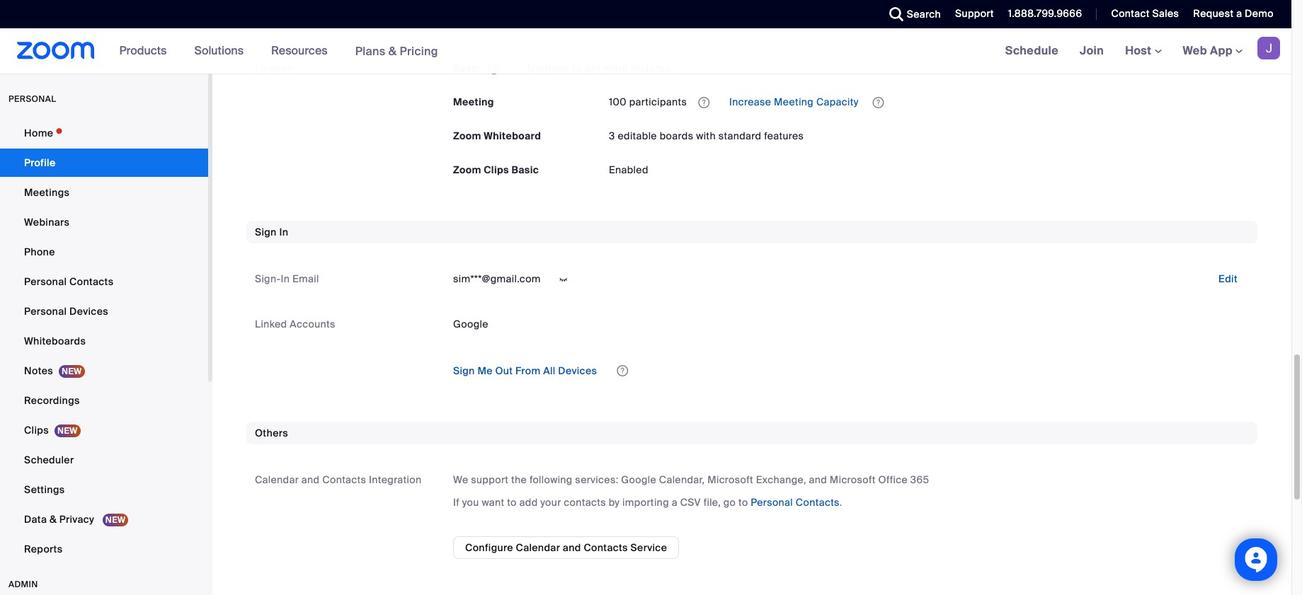 Task type: vqa. For each thing, say whether or not it's contained in the screenshot.
the right Meeting
yes



Task type: describe. For each thing, give the bounding box(es) containing it.
increase meeting capacity
[[727, 96, 861, 108]]

recordings
[[24, 394, 80, 407]]

1 horizontal spatial a
[[1236, 7, 1242, 20]]

your
[[540, 496, 561, 509]]

you
[[462, 496, 479, 509]]

1 horizontal spatial basic
[[512, 164, 539, 176]]

file,
[[704, 496, 721, 509]]

zoom for zoom clips basic
[[453, 164, 481, 176]]

phone
[[24, 246, 55, 258]]

365
[[910, 473, 929, 486]]

the
[[511, 473, 527, 486]]

demo
[[1245, 7, 1274, 20]]

3
[[609, 130, 615, 142]]

by
[[609, 496, 620, 509]]

personal
[[8, 93, 56, 105]]

whiteboards link
[[0, 327, 208, 355]]

increase
[[729, 96, 771, 108]]

privacy
[[59, 513, 94, 526]]

sign me out from all devices button
[[442, 359, 608, 382]]

go
[[723, 496, 736, 509]]

search
[[907, 8, 941, 21]]

in for sign-
[[281, 273, 290, 285]]

meetings link
[[0, 178, 208, 207]]

standard
[[718, 130, 761, 142]]

clips link
[[0, 416, 208, 445]]

reports link
[[0, 535, 208, 564]]

contacts inside button
[[584, 541, 628, 554]]

0 horizontal spatial to
[[507, 496, 517, 509]]

schedule
[[1005, 43, 1059, 58]]

sign in
[[255, 226, 288, 239]]

pricing
[[400, 44, 438, 58]]

0 horizontal spatial google
[[453, 318, 488, 331]]

meeting inside application
[[774, 96, 814, 108]]

schedule link
[[995, 28, 1069, 74]]

editable
[[618, 130, 657, 142]]

zoom whiteboard
[[453, 130, 541, 142]]

sales
[[1152, 7, 1179, 20]]

webinars link
[[0, 208, 208, 236]]

if
[[453, 496, 460, 509]]

exchange,
[[756, 473, 806, 486]]

configure calendar and contacts service button
[[453, 536, 679, 559]]

and inside button
[[563, 541, 581, 554]]

if you want to add your contacts by importing a csv file, go to personal contacts .
[[453, 496, 842, 509]]

application containing basic
[[453, 57, 1249, 79]]

scheduler
[[24, 454, 74, 467]]

profile picture image
[[1258, 37, 1280, 59]]

join
[[1080, 43, 1104, 58]]

personal devices
[[24, 305, 108, 318]]

scheduler link
[[0, 446, 208, 474]]

me
[[477, 364, 493, 377]]

0 horizontal spatial personal contacts link
[[0, 268, 208, 296]]

solutions
[[194, 43, 244, 58]]

more
[[603, 62, 628, 74]]

participants
[[629, 96, 687, 108]]

data & privacy
[[24, 513, 97, 526]]

personal for personal contacts
[[24, 275, 67, 288]]

request a demo
[[1193, 7, 1274, 20]]

sign me out from all devices application
[[442, 359, 1249, 382]]

profile link
[[0, 149, 208, 177]]

upgrade
[[528, 62, 570, 74]]

1 vertical spatial features
[[764, 130, 804, 142]]

personal for personal devices
[[24, 305, 67, 318]]

linked accounts
[[255, 318, 335, 331]]

resources button
[[271, 28, 334, 74]]

data & privacy link
[[0, 506, 208, 534]]

enabled
[[609, 164, 648, 176]]

learn more about increasing meeting capacity image
[[868, 97, 888, 109]]

web app
[[1183, 43, 1233, 58]]

webinars
[[24, 216, 70, 229]]

search button
[[878, 0, 945, 28]]

linked
[[255, 318, 287, 331]]

resources
[[271, 43, 328, 58]]

notes
[[24, 365, 53, 377]]

notes link
[[0, 357, 208, 385]]

join link
[[1069, 28, 1115, 74]]

support
[[471, 473, 509, 486]]

1 vertical spatial personal contacts link
[[751, 496, 840, 509]]

in for sign
[[279, 226, 288, 239]]

sign-
[[255, 273, 281, 285]]

2 microsoft from the left
[[830, 473, 876, 486]]

upgrade to get more features link
[[525, 62, 671, 74]]

sign for sign me out from all devices
[[453, 364, 475, 377]]

1 meeting from the left
[[453, 96, 494, 108]]

get
[[585, 62, 600, 74]]

service
[[631, 541, 667, 554]]

contacts down exchange,
[[796, 496, 840, 509]]

0 horizontal spatial and
[[302, 473, 320, 486]]

contacts left integration
[[322, 473, 366, 486]]

host
[[1125, 43, 1155, 58]]

zoom for zoom whiteboard
[[453, 130, 481, 142]]

following
[[530, 473, 573, 486]]



Task type: locate. For each thing, give the bounding box(es) containing it.
1 vertical spatial zoom
[[453, 164, 481, 176]]

product information navigation
[[109, 28, 449, 74]]

devices
[[69, 305, 108, 318], [558, 364, 597, 377]]

google up the 'me'
[[453, 318, 488, 331]]

contacts down phone link
[[69, 275, 114, 288]]

configure calendar and contacts service
[[465, 541, 667, 554]]

plans & pricing
[[355, 44, 438, 58]]

contact sales
[[1111, 7, 1179, 20]]

1 vertical spatial basic
[[512, 164, 539, 176]]

home link
[[0, 119, 208, 147]]

profile
[[24, 156, 56, 169]]

office
[[878, 473, 908, 486]]

0 horizontal spatial features
[[631, 62, 671, 74]]

meetings navigation
[[995, 28, 1291, 74]]

meetings
[[24, 186, 70, 199]]

0 vertical spatial clips
[[484, 164, 509, 176]]

microsoft up .
[[830, 473, 876, 486]]

to left get in the left top of the page
[[572, 62, 582, 74]]

1 vertical spatial sign
[[453, 364, 475, 377]]

account
[[255, 15, 295, 28]]

zoom up zoom clips basic
[[453, 130, 481, 142]]

host button
[[1125, 43, 1162, 58]]

& inside product information navigation
[[389, 44, 397, 58]]

google up importing
[[621, 473, 656, 486]]

0 horizontal spatial sign
[[255, 226, 277, 239]]

1 horizontal spatial devices
[[558, 364, 597, 377]]

0 horizontal spatial clips
[[24, 424, 49, 437]]

1 horizontal spatial microsoft
[[830, 473, 876, 486]]

personal up whiteboards
[[24, 305, 67, 318]]

0 horizontal spatial calendar
[[255, 473, 299, 486]]

clips down zoom whiteboard in the top of the page
[[484, 164, 509, 176]]

0 vertical spatial sign
[[255, 226, 277, 239]]

0 vertical spatial personal contacts link
[[0, 268, 208, 296]]

1 vertical spatial personal
[[24, 305, 67, 318]]

0 vertical spatial personal
[[24, 275, 67, 288]]

we
[[453, 473, 468, 486]]

1 vertical spatial google
[[621, 473, 656, 486]]

in up sign-in email
[[279, 226, 288, 239]]

calendar and contacts integration
[[255, 473, 422, 486]]

2 meeting from the left
[[774, 96, 814, 108]]

0 vertical spatial devices
[[69, 305, 108, 318]]

personal devices link
[[0, 297, 208, 326]]

sign up sign-
[[255, 226, 277, 239]]

increase meeting capacity link
[[727, 96, 861, 108]]

license
[[255, 62, 293, 74]]

1 horizontal spatial and
[[563, 541, 581, 554]]

we support the following services: google calendar, microsoft exchange, and microsoft office 365
[[453, 473, 929, 486]]

sim***@gmail.com
[[453, 273, 541, 285]]

1 horizontal spatial sign
[[453, 364, 475, 377]]

1.888.799.9666 button
[[998, 0, 1086, 28], [1008, 7, 1082, 20]]

1 vertical spatial clips
[[24, 424, 49, 437]]

zoom logo image
[[17, 42, 95, 59]]

application
[[453, 57, 1249, 79], [609, 91, 1249, 113]]

0 vertical spatial calendar
[[255, 473, 299, 486]]

1 horizontal spatial calendar
[[516, 541, 560, 554]]

sign for sign in
[[255, 226, 277, 239]]

2 zoom from the top
[[453, 164, 481, 176]]

capacity
[[816, 96, 859, 108]]

clips inside personal menu menu
[[24, 424, 49, 437]]

features
[[631, 62, 671, 74], [764, 130, 804, 142]]

features inside application
[[631, 62, 671, 74]]

0 vertical spatial google
[[453, 318, 488, 331]]

personal contacts link down exchange,
[[751, 496, 840, 509]]

1 vertical spatial in
[[281, 273, 290, 285]]

.
[[840, 496, 842, 509]]

devices right 'all'
[[558, 364, 597, 377]]

personal menu menu
[[0, 119, 208, 565]]

support link
[[945, 0, 998, 28], [955, 7, 994, 20]]

meeting up zoom whiteboard in the top of the page
[[453, 96, 494, 108]]

1.888.799.9666
[[1008, 7, 1082, 20]]

1 horizontal spatial meeting
[[774, 96, 814, 108]]

application containing 100 participants
[[609, 91, 1249, 113]]

importing
[[622, 496, 669, 509]]

& for privacy
[[49, 513, 57, 526]]

phone link
[[0, 238, 208, 266]]

app
[[1210, 43, 1233, 58]]

& inside personal menu menu
[[49, 513, 57, 526]]

home
[[24, 127, 53, 139]]

1 vertical spatial &
[[49, 513, 57, 526]]

in
[[279, 226, 288, 239], [281, 273, 290, 285]]

100
[[609, 96, 627, 108]]

1 horizontal spatial features
[[764, 130, 804, 142]]

personal down exchange,
[[751, 496, 793, 509]]

basic inside application
[[453, 62, 480, 74]]

settings
[[24, 484, 65, 496]]

1 horizontal spatial &
[[389, 44, 397, 58]]

0 vertical spatial basic
[[453, 62, 480, 74]]

google
[[453, 318, 488, 331], [621, 473, 656, 486]]

learn more about signing out from all devices image
[[616, 366, 630, 376]]

& right plans
[[389, 44, 397, 58]]

others
[[255, 427, 288, 439]]

personal contacts link up personal devices link
[[0, 268, 208, 296]]

boards
[[660, 130, 693, 142]]

all
[[543, 364, 556, 377]]

personal down phone
[[24, 275, 67, 288]]

and
[[302, 473, 320, 486], [809, 473, 827, 486], [563, 541, 581, 554]]

plans & pricing link
[[355, 44, 438, 58], [355, 44, 438, 58]]

1 vertical spatial devices
[[558, 364, 597, 377]]

settings link
[[0, 476, 208, 504]]

0 horizontal spatial meeting
[[453, 96, 494, 108]]

services:
[[575, 473, 619, 486]]

recordings link
[[0, 387, 208, 415]]

contacts left service
[[584, 541, 628, 554]]

solutions button
[[194, 28, 250, 74]]

3 editable boards with standard features
[[609, 130, 804, 142]]

edit
[[1218, 273, 1238, 285]]

a left demo
[[1236, 7, 1242, 20]]

1 horizontal spatial to
[[572, 62, 582, 74]]

devices inside personal menu menu
[[69, 305, 108, 318]]

personal contacts link
[[0, 268, 208, 296], [751, 496, 840, 509]]

2 horizontal spatial and
[[809, 473, 827, 486]]

want
[[482, 496, 504, 509]]

calendar,
[[659, 473, 705, 486]]

0 horizontal spatial microsoft
[[707, 473, 753, 486]]

1 horizontal spatial personal contacts link
[[751, 496, 840, 509]]

sign left the 'me'
[[453, 364, 475, 377]]

1 horizontal spatial clips
[[484, 164, 509, 176]]

sign-in email
[[255, 273, 319, 285]]

calendar inside button
[[516, 541, 560, 554]]

devices up 'whiteboards' link
[[69, 305, 108, 318]]

to right go
[[738, 496, 748, 509]]

add
[[519, 496, 538, 509]]

csv
[[680, 496, 701, 509]]

whiteboards
[[24, 335, 86, 348]]

whiteboard
[[484, 130, 541, 142]]

a left csv
[[672, 496, 678, 509]]

contacts inside personal menu menu
[[69, 275, 114, 288]]

2 vertical spatial personal
[[751, 496, 793, 509]]

learn more about your meeting license image
[[694, 97, 714, 109]]

plans
[[355, 44, 386, 58]]

0 vertical spatial features
[[631, 62, 671, 74]]

from
[[515, 364, 541, 377]]

banner containing products
[[0, 28, 1291, 74]]

out
[[495, 364, 513, 377]]

0 horizontal spatial a
[[672, 496, 678, 509]]

personal
[[24, 275, 67, 288], [24, 305, 67, 318], [751, 496, 793, 509]]

products button
[[119, 28, 173, 74]]

0 vertical spatial &
[[389, 44, 397, 58]]

1 zoom from the top
[[453, 130, 481, 142]]

features up 100 participants
[[631, 62, 671, 74]]

microsoft up go
[[707, 473, 753, 486]]

& for pricing
[[389, 44, 397, 58]]

contact
[[1111, 7, 1150, 20]]

zoom clips basic
[[453, 164, 539, 176]]

clips
[[484, 164, 509, 176], [24, 424, 49, 437]]

web
[[1183, 43, 1207, 58]]

devices inside button
[[558, 364, 597, 377]]

0 vertical spatial in
[[279, 226, 288, 239]]

to left add
[[507, 496, 517, 509]]

0 vertical spatial application
[[453, 57, 1249, 79]]

sign me out from all devices
[[453, 364, 597, 377]]

integration
[[369, 473, 422, 486]]

accounts
[[290, 318, 335, 331]]

1 vertical spatial a
[[672, 496, 678, 509]]

1 horizontal spatial google
[[621, 473, 656, 486]]

meeting
[[453, 96, 494, 108], [774, 96, 814, 108]]

0 horizontal spatial basic
[[453, 62, 480, 74]]

banner
[[0, 28, 1291, 74]]

calendar down others
[[255, 473, 299, 486]]

in left email
[[281, 273, 290, 285]]

2 horizontal spatial to
[[738, 496, 748, 509]]

zoom
[[453, 130, 481, 142], [453, 164, 481, 176]]

configure
[[465, 541, 513, 554]]

data
[[24, 513, 47, 526]]

web app button
[[1183, 43, 1243, 58]]

email
[[292, 273, 319, 285]]

zoom down zoom whiteboard in the top of the page
[[453, 164, 481, 176]]

0 vertical spatial zoom
[[453, 130, 481, 142]]

features down increase meeting capacity
[[764, 130, 804, 142]]

1 microsoft from the left
[[707, 473, 753, 486]]

microsoft
[[707, 473, 753, 486], [830, 473, 876, 486]]

0 horizontal spatial devices
[[69, 305, 108, 318]]

clips up scheduler
[[24, 424, 49, 437]]

0 horizontal spatial &
[[49, 513, 57, 526]]

calendar
[[255, 473, 299, 486], [516, 541, 560, 554]]

0 vertical spatial a
[[1236, 7, 1242, 20]]

& right data
[[49, 513, 57, 526]]

calendar down add
[[516, 541, 560, 554]]

to inside application
[[572, 62, 582, 74]]

1 vertical spatial application
[[609, 91, 1249, 113]]

meeting right increase
[[774, 96, 814, 108]]

sign inside button
[[453, 364, 475, 377]]

1 vertical spatial calendar
[[516, 541, 560, 554]]



